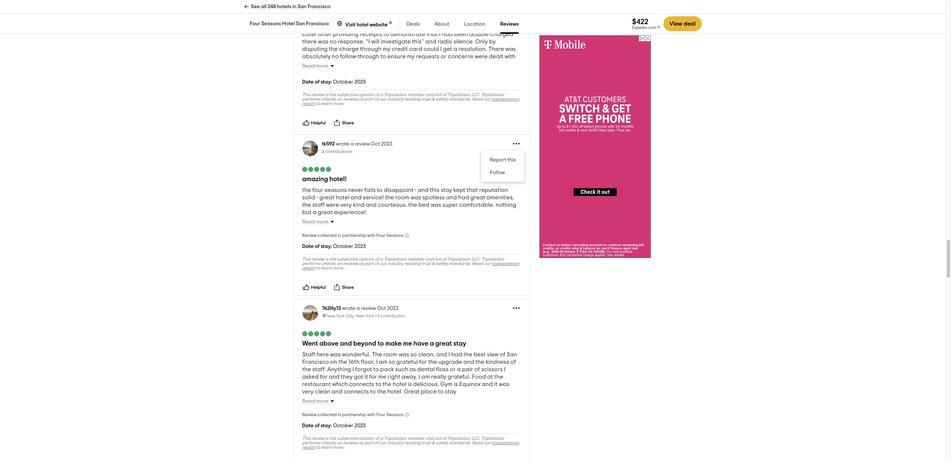 Task type: describe. For each thing, give the bounding box(es) containing it.
more. for hotel!
[[333, 266, 345, 271]]

2 vertical spatial my
[[407, 54, 415, 59]]

1 reviews from the top
[[343, 97, 358, 102]]

lobby
[[350, 68, 366, 74]]

area
[[367, 68, 380, 74]]

visit
[[345, 22, 356, 27]]

room inside we were double charged for my wife's spa purchase. once on her credit card and again on our total room bill. following up after check-out it took me four phone calls to even get a receipt. "i'll transfer you to accounting" - it felt like i was dealing with a government agency rather than a customer-centric luxury hotel. later after providing receipts to demonstrate that i had been double charged there was no response. "i will investigate this" and radio silence. only by disputing the charge through my credit card could i get a resolution. there was absolutely no follow-through to ensure my requests or concerns were dealt with and zero service recovery.    aside from that fiasco there was an awkward experience in the lobby area where a guest who was seemingly wearing only a robe
[[364, 9, 378, 15]]

1 vertical spatial so
[[389, 359, 395, 365]]

1 part from the top
[[365, 97, 374, 102]]

member for amazing hotel!
[[408, 257, 425, 262]]

great
[[404, 389, 420, 395]]

2023 for 1st transparency report link
[[355, 80, 366, 85]]

providing
[[333, 31, 359, 37]]

i right away.
[[419, 374, 420, 380]]

staff
[[313, 202, 325, 208]]

report this
[[490, 158, 516, 163]]

762lily13 wrote a review oct 2023
[[322, 306, 399, 312]]

0 horizontal spatial after
[[318, 31, 332, 37]]

was down 'scissors' on the right
[[499, 382, 510, 388]]

rather
[[397, 24, 414, 30]]

1 date from the top
[[302, 80, 314, 85]]

1 llc. from the top
[[472, 93, 481, 97]]

advertisement region
[[540, 35, 651, 258]]

forgot
[[356, 367, 372, 373]]

1 horizontal spatial that
[[427, 31, 438, 37]]

her
[[470, 2, 479, 7]]

make
[[386, 341, 402, 348]]

llc. for went above and beyond to make me have a great stay
[[472, 437, 481, 441]]

review for went above and beyond to make me have a great stay
[[302, 413, 317, 417]]

read more for went
[[302, 399, 328, 404]]

this"
[[412, 39, 424, 45]]

aside
[[377, 61, 393, 67]]

i right like
[[508, 16, 509, 22]]

oct for tk592 wrote a review oct 2023 2 contributions
[[371, 142, 380, 147]]

spa
[[406, 2, 416, 7]]

away.
[[402, 374, 418, 380]]

16th
[[349, 359, 360, 365]]

place
[[421, 389, 437, 395]]

kind
[[353, 202, 365, 208]]

opinion for hotel!
[[359, 257, 374, 262]]

was right like
[[511, 16, 521, 22]]

bed
[[419, 202, 430, 208]]

is for 1st transparency report link
[[326, 93, 329, 97]]

i up radio at the left top of page
[[439, 31, 441, 37]]

have
[[414, 341, 429, 348]]

recovery.
[[349, 61, 374, 67]]

i down radio at the left top of page
[[441, 46, 442, 52]]

date for amazing hotel!
[[302, 244, 314, 249]]

1 leading from the top
[[405, 97, 421, 102]]

dealt
[[489, 54, 504, 59]]

you
[[426, 16, 436, 22]]

- inside we were double charged for my wife's spa purchase. once on her credit card and again on our total room bill. following up after check-out it took me four phone calls to even get a receipt. "i'll transfer you to accounting" - it felt like i was dealing with a government agency rather than a customer-centric luxury hotel. later after providing receipts to demonstrate that i had been double charged there was no response. "i will investigate this" and radio silence. only by disputing the charge through my credit card could i get a resolution. there was absolutely no follow-through to ensure my requests or concerns were dealt with and zero service recovery.    aside from that fiasco there was an awkward experience in the lobby area where a guest who was seemingly wearing only a robe
[[480, 16, 481, 22]]

1 checks from the top
[[322, 97, 336, 102]]

i up upgrade
[[449, 352, 450, 358]]

1 vertical spatial no
[[332, 54, 339, 59]]

to learn more. for hotel!
[[315, 266, 345, 271]]

1 contribution
[[378, 314, 406, 319]]

0 vertical spatial francisco
[[308, 4, 331, 9]]

1 industry- from the top
[[388, 97, 405, 102]]

1 vertical spatial am
[[422, 374, 430, 380]]

partnership for above
[[342, 413, 366, 417]]

1 vertical spatial there
[[438, 61, 453, 67]]

it right got
[[365, 374, 368, 380]]

requests
[[416, 54, 440, 59]]

wonderful.
[[342, 352, 371, 358]]

service!
[[363, 195, 384, 201]]

for down "forgot"
[[370, 374, 377, 380]]

experience
[[302, 68, 333, 74]]

0 vertical spatial connects
[[349, 382, 374, 388]]

stay: for above
[[321, 424, 332, 429]]

this for went above and beyond to make me have a great stay
[[302, 437, 311, 441]]

1 vertical spatial credit
[[392, 46, 408, 52]]

who
[[421, 68, 432, 74]]

0 vertical spatial four
[[250, 21, 260, 26]]

great up the staff
[[320, 195, 335, 201]]

762lily13
[[322, 306, 341, 312]]

had inside staff here was wonderful. the room was so clean, and i had the best view of san francisco on the 16th floor. i am so grateful for the upgrade and the kindness of the staff. anything i forgot to pack such as dental floss or a pair of scissors i asked for and they got it for me right away.     i am really grateful. food at the restaurant which connects to the hotel is delicious. gym is equinox and it was very clean and connects to the hotel.  great place to stay
[[452, 352, 462, 358]]

at
[[488, 374, 493, 380]]

staff.
[[313, 367, 326, 373]]

radio
[[438, 39, 452, 45]]

1 more. from the top
[[333, 102, 345, 106]]

0 horizontal spatial that
[[408, 61, 419, 67]]

1 vertical spatial through
[[358, 54, 379, 59]]

1 horizontal spatial card
[[498, 2, 511, 7]]

tk592 link
[[322, 142, 335, 147]]

2 share from the top
[[342, 286, 354, 290]]

0 vertical spatial credit
[[480, 2, 497, 7]]

great down the staff
[[318, 210, 333, 216]]

customer-
[[434, 24, 462, 30]]

seasons
[[325, 187, 347, 193]]

2 vertical spatial -
[[317, 195, 318, 201]]

all
[[261, 4, 267, 9]]

or inside we were double charged for my wife's spa purchase. once on her credit card and again on our total room bill. following up after check-out it took me four phone calls to even get a receipt. "i'll transfer you to accounting" - it felt like i was dealing with a government agency rather than a customer-centric luxury hotel. later after providing receipts to demonstrate that i had been double charged there was no response. "i will investigate this" and radio silence. only by disputing the charge through my credit card could i get a resolution. there was absolutely no follow-through to ensure my requests or concerns were dealt with and zero service recovery.    aside from that fiasco there was an awkward experience in the lobby area where a guest who was seemingly wearing only a robe
[[441, 54, 447, 59]]

amenities.
[[487, 195, 515, 201]]

investigate
[[381, 39, 411, 45]]

was up seemingly
[[454, 61, 464, 67]]

october for hotel!
[[333, 244, 354, 249]]

spotless
[[423, 195, 445, 201]]

"i
[[366, 39, 370, 45]]

expedia.com
[[633, 25, 657, 30]]

checks for hotel!
[[322, 262, 336, 266]]

they
[[341, 374, 353, 380]]

later
[[302, 31, 317, 37]]

response.
[[338, 39, 365, 45]]

1 transparency from the top
[[492, 97, 520, 102]]

report
[[490, 158, 507, 163]]

transparency report link for amazing hotel!
[[302, 262, 520, 271]]

2023 for transparency report link for went above and beyond to make me have a great stay
[[355, 424, 366, 429]]

food
[[472, 374, 486, 380]]

tk592 wrote a review oct 2023 2 contributions
[[322, 142, 393, 154]]

transparency report for went above and beyond to make me have a great stay
[[302, 441, 520, 450]]

$422
[[633, 18, 649, 25]]

following
[[391, 9, 416, 15]]

best
[[474, 352, 486, 358]]

this review is the subjective opinion of a tripadvisor member and not of tripadvisor llc. tripadvisor performs checks on reviews as part of our industry-leading trust & safety standards. read our for went above and beyond to make me have a great stay
[[302, 437, 505, 446]]

upgrade
[[439, 359, 462, 365]]

fails
[[365, 187, 376, 193]]

0 horizontal spatial get
[[356, 16, 365, 22]]

1 not from the top
[[435, 93, 442, 97]]

1 horizontal spatial hotel
[[357, 22, 369, 27]]

oct for 762lily13 wrote a review oct 2023
[[377, 306, 386, 312]]

report for amazing hotel!
[[302, 266, 315, 271]]

was right there
[[506, 46, 516, 52]]

was down the above
[[330, 352, 341, 358]]

industry- for above
[[388, 441, 405, 446]]

right
[[388, 374, 401, 380]]

our inside we were double charged for my wife's spa purchase. once on her credit card and again on our total room bill. following up after check-out it took me four phone calls to even get a receipt. "i'll transfer you to accounting" - it felt like i was dealing with a government agency rather than a customer-centric luxury hotel. later after providing receipts to demonstrate that i had been double charged there was no response. "i will investigate this" and radio silence. only by disputing the charge through my credit card could i get a resolution. there was absolutely no follow-through to ensure my requests or concerns were dealt with and zero service recovery.    aside from that fiasco there was an awkward experience in the lobby area where a guest who was seemingly wearing only a robe
[[340, 9, 349, 15]]

1 transparency report link from the top
[[302, 97, 520, 106]]

1 date of stay: october 2023 from the top
[[302, 80, 366, 85]]

this inside the four seasons never fails to disappoint - and this stay kept that reputation solid - great hotel and service! the room was spotless and had great amenities. the staff were very kind and courteous. the bed was super comfortable. nothing but a great experience!
[[430, 187, 440, 193]]

four inside the four seasons never fails to disappoint - and this stay kept that reputation solid - great hotel and service! the room was spotless and had great amenities. the staff were very kind and courteous. the bed was super comfortable. nothing but a great experience!
[[313, 187, 324, 193]]

absolutely
[[302, 54, 331, 59]]

reviews
[[501, 22, 519, 27]]

awkward
[[474, 61, 499, 67]]

1 horizontal spatial me
[[403, 341, 412, 348]]

will
[[371, 39, 380, 45]]

1 subjective from the top
[[337, 93, 358, 97]]

1 performs from the top
[[302, 97, 321, 102]]

scissors
[[482, 367, 503, 373]]

receipt.
[[372, 16, 393, 22]]

not for went above and beyond to make me have a great stay
[[435, 437, 442, 441]]

762lily13 link
[[322, 306, 341, 312]]

2 horizontal spatial were
[[475, 54, 488, 59]]

1 october from the top
[[333, 80, 354, 85]]

bill.
[[380, 9, 389, 15]]

0 vertical spatial no
[[330, 39, 337, 45]]

…
[[315, 76, 320, 82]]

contributions
[[325, 149, 353, 154]]

1 report from the top
[[302, 102, 315, 106]]

was right "who"
[[433, 68, 444, 74]]

in down 'experience!'
[[338, 233, 341, 238]]

subjective for above
[[337, 437, 358, 441]]

safety for went above and beyond to make me have a great stay
[[436, 441, 448, 446]]

date for went above and beyond to make me have a great stay
[[302, 424, 314, 429]]

& for went above and beyond to make me have a great stay
[[432, 441, 435, 446]]

1 vertical spatial get
[[443, 46, 452, 52]]

for down the staff. in the left bottom of the page
[[320, 374, 328, 380]]

1 vertical spatial my
[[383, 46, 391, 52]]

such
[[396, 367, 408, 373]]

1 more from the top
[[316, 64, 328, 69]]

nothing
[[496, 202, 517, 208]]

in down the which
[[338, 413, 341, 417]]

we
[[302, 2, 311, 7]]

0 horizontal spatial double
[[326, 2, 346, 7]]

reputation
[[479, 187, 508, 193]]

san inside staff here was wonderful. the room was so clean, and i had the best view of san francisco on the 16th floor. i am so grateful for the upgrade and the kindness of the staff. anything i forgot to pack such as dental floss or a pair of scissors i asked for and they got it for me right away.     i am really grateful. food at the restaurant which connects to the hotel is delicious. gym is equinox and it was very clean and connects to the hotel.  great place to stay
[[507, 352, 517, 358]]

was down spotless
[[431, 202, 441, 208]]

like
[[497, 16, 506, 22]]

for inside we were double charged for my wife's spa purchase. once on her credit card and again on our total room bill. following up after check-out it took me four phone calls to even get a receipt. "i'll transfer you to accounting" - it felt like i was dealing with a government agency rather than a customer-centric luxury hotel. later after providing receipts to demonstrate that i had been double charged there was no response. "i will investigate this" and radio silence. only by disputing the charge through my credit card could i get a resolution. there was absolutely no follow-through to ensure my requests or concerns were dealt with and zero service recovery.    aside from that fiasco there was an awkward experience in the lobby area where a guest who was seemingly wearing only a robe
[[372, 2, 379, 7]]

this review is the subjective opinion of a tripadvisor member and not of tripadvisor llc. tripadvisor performs checks on reviews as part of our industry-leading trust & safety standards. read our for amazing hotel!
[[302, 257, 505, 266]]

1 vertical spatial connects
[[344, 389, 369, 395]]

1 horizontal spatial this
[[508, 158, 516, 163]]

felt
[[487, 16, 496, 22]]

follow-
[[340, 54, 358, 59]]

me inside we were double charged for my wife's spa purchase. once on her credit card and again on our total room bill. following up after check-out it took me four phone calls to even get a receipt. "i'll transfer you to accounting" - it felt like i was dealing with a government agency rather than a customer-centric luxury hotel. later after providing receipts to demonstrate that i had been double charged there was no response. "i will investigate this" and radio silence. only by disputing the charge through my credit card could i get a resolution. there was absolutely no follow-through to ensure my requests or concerns were dealt with and zero service recovery.    aside from that fiasco there was an awkward experience in the lobby area where a guest who was seemingly wearing only a robe
[[487, 9, 495, 15]]

seasons for amazing hotel!
[[387, 233, 404, 238]]

2023 for transparency report link related to amazing hotel!
[[355, 244, 366, 249]]

see all 248 hotels in san francisco
[[251, 4, 331, 9]]

kindness
[[486, 359, 509, 365]]

contribution
[[381, 314, 406, 319]]

"i'll
[[394, 16, 402, 22]]

floss
[[436, 367, 449, 373]]

learn for above
[[321, 446, 332, 450]]

great up comfortable.
[[471, 195, 486, 201]]

amazing
[[302, 176, 328, 183]]

0 horizontal spatial were
[[312, 2, 325, 7]]

concerns
[[448, 54, 474, 59]]

1 trust from the top
[[422, 97, 431, 102]]

from
[[394, 61, 406, 67]]

website
[[370, 22, 388, 27]]

2023 inside tk592 wrote a review oct 2023 2 contributions
[[381, 142, 393, 147]]

was up the disputing
[[318, 39, 329, 45]]

is for transparency report link for went above and beyond to make me have a great stay
[[326, 437, 329, 441]]

room inside the four seasons never fails to disappoint - and this stay kept that reputation solid - great hotel and service! the room was spotless and had great amenities. the staff were very kind and courteous. the bed was super comfortable. nothing but a great experience!
[[396, 195, 410, 201]]

0 vertical spatial my
[[381, 2, 388, 7]]

comfortable.
[[460, 202, 495, 208]]

1 vertical spatial francisco
[[306, 21, 329, 26]]

dealing
[[302, 24, 323, 30]]

in right "hotels"
[[293, 4, 297, 9]]

review for amazing hotel!
[[302, 233, 317, 238]]

view deal
[[670, 21, 696, 27]]

took
[[474, 9, 486, 15]]

not for amazing hotel!
[[435, 257, 442, 262]]

up
[[417, 9, 424, 15]]

more for went
[[316, 399, 328, 404]]

experience!
[[334, 210, 366, 216]]



Task type: vqa. For each thing, say whether or not it's contained in the screenshot.
Fort Myers link
no



Task type: locate. For each thing, give the bounding box(es) containing it.
1 this review is the subjective opinion of a tripadvisor member and not of tripadvisor llc. tripadvisor performs checks on reviews as part of our industry-leading trust & safety standards. read our from the top
[[302, 93, 505, 102]]

3 standards. from the top
[[449, 441, 471, 446]]

0 horizontal spatial charged
[[347, 2, 371, 7]]

seasons for went above and beyond to make me have a great stay
[[387, 413, 404, 417]]

to
[[335, 16, 341, 22], [438, 16, 443, 22], [384, 31, 389, 37], [381, 54, 386, 59], [316, 102, 321, 106], [377, 187, 383, 193], [316, 266, 321, 271], [378, 341, 384, 348], [373, 367, 379, 373], [376, 382, 381, 388], [370, 389, 376, 395], [438, 389, 444, 395], [316, 446, 321, 450]]

so up grateful
[[411, 352, 417, 358]]

share
[[342, 121, 354, 125], [342, 286, 354, 290]]

1 vertical spatial or
[[450, 367, 456, 373]]

1 horizontal spatial were
[[326, 202, 339, 208]]

0 vertical spatial transparency report link
[[302, 97, 520, 106]]

wrote for 762lily13
[[342, 306, 356, 312]]

double up again on the left of page
[[326, 2, 346, 7]]

0 horizontal spatial there
[[302, 39, 317, 45]]

date
[[302, 80, 314, 85], [302, 244, 314, 249], [302, 424, 314, 429]]

for up dental
[[419, 359, 427, 365]]

2 october from the top
[[333, 244, 354, 249]]

a inside staff here was wonderful. the room was so clean, and i had the best view of san francisco on the 16th floor. i am so grateful for the upgrade and the kindness of the staff. anything i forgot to pack such as dental floss or a pair of scissors i asked for and they got it for me right away.     i am really grateful. food at the restaurant which connects to the hotel is delicious. gym is equinox and it was very clean and connects to the hotel.  great place to stay
[[457, 367, 461, 373]]

2 vertical spatial report
[[302, 446, 315, 450]]

of
[[315, 80, 320, 85], [375, 93, 379, 97], [443, 93, 447, 97], [375, 97, 379, 102], [315, 244, 320, 249], [375, 257, 379, 262], [443, 257, 447, 262], [375, 262, 379, 266], [500, 352, 506, 358], [511, 359, 516, 365], [475, 367, 480, 373], [315, 424, 320, 429], [375, 437, 379, 441], [443, 437, 447, 441], [375, 441, 379, 446]]

after down dealing
[[318, 31, 332, 37]]

francisco inside staff here was wonderful. the room was so clean, and i had the best view of san francisco on the 16th floor. i am so grateful for the upgrade and the kindness of the staff. anything i forgot to pack such as dental floss or a pair of scissors i asked for and they got it for me right away.     i am really grateful. food at the restaurant which connects to the hotel is delicious. gym is equinox and it was very clean and connects to the hotel.  great place to stay
[[302, 359, 329, 365]]

1 vertical spatial read more
[[302, 220, 328, 225]]

1 this from the top
[[302, 93, 311, 97]]

was
[[511, 16, 521, 22], [318, 39, 329, 45], [506, 46, 516, 52], [454, 61, 464, 67], [433, 68, 444, 74], [411, 195, 421, 201], [431, 202, 441, 208], [330, 352, 341, 358], [399, 352, 409, 358], [499, 382, 510, 388]]

only
[[497, 68, 508, 74]]

a
[[367, 16, 370, 22], [337, 24, 340, 30], [429, 24, 433, 30], [454, 46, 457, 52], [399, 68, 403, 74], [509, 68, 513, 74], [380, 93, 383, 97], [351, 142, 354, 147], [313, 210, 317, 216], [380, 257, 383, 262], [357, 306, 360, 312], [430, 341, 434, 348], [457, 367, 461, 373], [380, 437, 383, 441]]

my right ensure
[[407, 54, 415, 59]]

opinion for above
[[359, 437, 374, 441]]

through down "i
[[360, 46, 382, 52]]

hotel down the right
[[393, 382, 407, 388]]

2 vertical spatial four
[[377, 413, 386, 417]]

transparency report link for went above and beyond to make me have a great stay
[[302, 441, 520, 450]]

this up spotless
[[430, 187, 440, 193]]

credit up ensure
[[392, 46, 408, 52]]

2 stay: from the top
[[321, 244, 332, 249]]

2 date from the top
[[302, 244, 314, 249]]

about
[[435, 22, 450, 27]]

double up only
[[470, 31, 489, 37]]

2 vertical spatial llc.
[[472, 437, 481, 441]]

1 vertical spatial helpful
[[311, 286, 326, 290]]

me left have
[[403, 341, 412, 348]]

equinox
[[460, 382, 481, 388]]

was up the bed
[[411, 195, 421, 201]]

above
[[320, 341, 339, 348]]

part for hotel!
[[365, 262, 374, 266]]

four for amazing
[[377, 233, 386, 238]]

1 vertical spatial transparency report
[[302, 262, 520, 271]]

checks for above
[[322, 441, 336, 446]]

0 vertical spatial four
[[496, 9, 507, 15]]

october for above
[[333, 424, 354, 429]]

0 vertical spatial opinion
[[359, 93, 374, 97]]

double
[[326, 2, 346, 7], [470, 31, 489, 37]]

really
[[431, 374, 447, 380]]

2 transparency report from the top
[[302, 262, 520, 271]]

2 leading from the top
[[405, 262, 421, 266]]

0 vertical spatial this review is the subjective opinion of a tripadvisor member and not of tripadvisor llc. tripadvisor performs checks on reviews as part of our industry-leading trust & safety standards. read our
[[302, 93, 505, 102]]

that
[[427, 31, 438, 37], [408, 61, 419, 67], [467, 187, 478, 193]]

stay inside the four seasons never fails to disappoint - and this stay kept that reputation solid - great hotel and service! the room was spotless and had great amenities. the staff were very kind and courteous. the bed was super comfortable. nothing but a great experience!
[[441, 187, 452, 193]]

review collected in partnership with four seasons down the which
[[302, 413, 404, 417]]

1 vertical spatial report
[[302, 266, 315, 271]]

2 vertical spatial transparency report
[[302, 441, 520, 450]]

1 vertical spatial double
[[470, 31, 489, 37]]

0 vertical spatial not
[[435, 93, 442, 97]]

more down the staff
[[316, 220, 328, 225]]

no down "providing"
[[330, 39, 337, 45]]

centric
[[462, 24, 481, 30]]

more. for above
[[333, 446, 345, 450]]

had inside we were double charged for my wife's spa purchase. once on her credit card and again on our total room bill. following up after check-out it took me four phone calls to even get a receipt. "i'll transfer you to accounting" - it felt like i was dealing with a government agency rather than a customer-centric luxury hotel. later after providing receipts to demonstrate that i had been double charged there was no response. "i will investigate this" and radio silence. only by disputing the charge through my credit card could i get a resolution. there was absolutely no follow-through to ensure my requests or concerns were dealt with and zero service recovery.    aside from that fiasco there was an awkward experience in the lobby area where a guest who was seemingly wearing only a robe
[[442, 31, 453, 37]]

more down 'absolutely'
[[316, 64, 328, 69]]

me down pack
[[378, 374, 387, 380]]

amazing hotel! link
[[302, 176, 347, 183]]

very inside staff here was wonderful. the room was so clean, and i had the best view of san francisco on the 16th floor. i am so grateful for the upgrade and the kindness of the staff. anything i forgot to pack such as dental floss or a pair of scissors i asked for and they got it for me right away.     i am really grateful. food at the restaurant which connects to the hotel is delicious. gym is equinox and it was very clean and connects to the hotel.  great place to stay
[[302, 389, 314, 395]]

super
[[443, 202, 458, 208]]

1 vertical spatial seasons
[[387, 233, 404, 238]]

2 vertical spatial were
[[326, 202, 339, 208]]

stay up upgrade
[[454, 341, 467, 348]]

went above and beyond to make me have a great stay
[[302, 341, 467, 348]]

were up again on the left of page
[[312, 2, 325, 7]]

2 transparency report link from the top
[[302, 262, 520, 271]]

i down the on the left bottom of page
[[376, 359, 378, 365]]

2 vertical spatial date
[[302, 424, 314, 429]]

standards. for amazing hotel!
[[449, 262, 471, 266]]

oct inside tk592 wrote a review oct 2023 2 contributions
[[371, 142, 380, 147]]

1 vertical spatial more.
[[333, 266, 345, 271]]

purchase.
[[417, 2, 444, 7]]

i down 16th
[[353, 367, 354, 373]]

transparency
[[492, 97, 520, 102], [492, 262, 520, 266], [492, 441, 520, 446]]

through
[[360, 46, 382, 52], [358, 54, 379, 59]]

performs for went
[[302, 441, 321, 446]]

hotel inside staff here was wonderful. the room was so clean, and i had the best view of san francisco on the 16th floor. i am so grateful for the upgrade and the kindness of the staff. anything i forgot to pack such as dental floss or a pair of scissors i asked for and they got it for me right away.     i am really grateful. food at the restaurant which connects to the hotel is delicious. gym is equinox and it was very clean and connects to the hotel.  great place to stay
[[393, 382, 407, 388]]

- up the staff
[[317, 195, 318, 201]]

3 read more from the top
[[302, 399, 328, 404]]

transparency report link
[[302, 97, 520, 106], [302, 262, 520, 271], [302, 441, 520, 450]]

3 this review is the subjective opinion of a tripadvisor member and not of tripadvisor llc. tripadvisor performs checks on reviews as part of our industry-leading trust & safety standards. read our from the top
[[302, 437, 505, 446]]

a inside tk592 wrote a review oct 2023 2 contributions
[[351, 142, 354, 147]]

stay inside staff here was wonderful. the room was so clean, and i had the best view of san francisco on the 16th floor. i am so grateful for the upgrade and the kindness of the staff. anything i forgot to pack such as dental floss or a pair of scissors i asked for and they got it for me right away.     i am really grateful. food at the restaurant which connects to the hotel is delicious. gym is equinox and it was very clean and connects to the hotel.  great place to stay
[[445, 389, 457, 395]]

3 transparency report link from the top
[[302, 441, 520, 450]]

0 vertical spatial room
[[364, 9, 378, 15]]

2 vertical spatial performs
[[302, 441, 321, 446]]

2 vertical spatial had
[[452, 352, 462, 358]]

restaurant
[[302, 382, 331, 388]]

clean
[[315, 389, 330, 395]]

3 & from the top
[[432, 441, 435, 446]]

3 subjective from the top
[[337, 437, 358, 441]]

1 horizontal spatial double
[[470, 31, 489, 37]]

it left 'felt' at the top of the page
[[483, 16, 486, 22]]

safety for amazing hotel!
[[436, 262, 448, 266]]

3 opinion from the top
[[359, 437, 374, 441]]

to inside the four seasons never fails to disappoint - and this stay kept that reputation solid - great hotel and service! the room was spotless and had great amenities. the staff were very kind and courteous. the bed was super comfortable. nothing but a great experience!
[[377, 187, 383, 193]]

1 standards. from the top
[[449, 97, 471, 102]]

1 vertical spatial subjective
[[337, 257, 358, 262]]

2 vertical spatial stay:
[[321, 424, 332, 429]]

kept
[[454, 187, 466, 193]]

0 vertical spatial subjective
[[337, 93, 358, 97]]

review down 'clean' at the left of the page
[[302, 413, 317, 417]]

1 vertical spatial -
[[415, 187, 417, 193]]

in inside we were double charged for my wife's spa purchase. once on her credit card and again on our total room bill. following up after check-out it took me four phone calls to even get a receipt. "i'll transfer you to accounting" - it felt like i was dealing with a government agency rather than a customer-centric luxury hotel. later after providing receipts to demonstrate that i had been double charged there was no response. "i will investigate this" and radio silence. only by disputing the charge through my credit card could i get a resolution. there was absolutely no follow-through to ensure my requests or concerns were dealt with and zero service recovery.    aside from that fiasco there was an awkward experience in the lobby area where a guest who was seemingly wearing only a robe
[[334, 68, 339, 74]]

3 date of stay: october 2023 from the top
[[302, 424, 366, 429]]

& for amazing hotel!
[[432, 262, 435, 266]]

2 standards. from the top
[[449, 262, 471, 266]]

1 to learn more. from the top
[[315, 102, 345, 106]]

helpful up '762lily13' link
[[311, 286, 326, 290]]

0 vertical spatial there
[[302, 39, 317, 45]]

0 vertical spatial am
[[379, 359, 388, 365]]

san up phone
[[298, 4, 307, 9]]

in down 'service'
[[334, 68, 339, 74]]

1 review collected in partnership with four seasons from the top
[[302, 233, 404, 238]]

accounting"
[[445, 16, 478, 22]]

2 subjective from the top
[[337, 257, 358, 262]]

2 performs from the top
[[302, 262, 321, 266]]

trust for amazing hotel!
[[422, 262, 431, 266]]

hotel down seasons
[[336, 195, 350, 201]]

hotel inside the four seasons never fails to disappoint - and this stay kept that reputation solid - great hotel and service! the room was spotless and had great amenities. the staff were very kind and courteous. the bed was super comfortable. nothing but a great experience!
[[336, 195, 350, 201]]

3 date from the top
[[302, 424, 314, 429]]

1 read more from the top
[[302, 64, 328, 69]]

3 not from the top
[[435, 437, 442, 441]]

1 vertical spatial member
[[408, 257, 425, 262]]

2 vertical spatial room
[[384, 352, 398, 358]]

0 vertical spatial leading
[[405, 97, 421, 102]]

reviews for above
[[343, 441, 358, 446]]

0 horizontal spatial this
[[430, 187, 440, 193]]

were inside the four seasons never fails to disappoint - and this stay kept that reputation solid - great hotel and service! the room was spotless and had great amenities. the staff were very kind and courteous. the bed was super comfortable. nothing but a great experience!
[[326, 202, 339, 208]]

0 vertical spatial trust
[[422, 97, 431, 102]]

3 safety from the top
[[436, 441, 448, 446]]

3 october from the top
[[333, 424, 354, 429]]

2 vertical spatial subjective
[[337, 437, 358, 441]]

llc.
[[472, 93, 481, 97], [472, 257, 481, 262], [472, 437, 481, 441]]

am down dental
[[422, 374, 430, 380]]

wrote up contributions
[[336, 142, 349, 147]]

to learn more. for above
[[315, 446, 345, 450]]

report for went above and beyond to make me have a great stay
[[302, 446, 315, 450]]

1 & from the top
[[432, 97, 435, 102]]

me inside staff here was wonderful. the room was so clean, and i had the best view of san francisco on the 16th floor. i am so grateful for the upgrade and the kindness of the staff. anything i forgot to pack such as dental floss or a pair of scissors i asked for and they got it for me right away.     i am really grateful. food at the restaurant which connects to the hotel is delicious. gym is equinox and it was very clean and connects to the hotel.  great place to stay
[[378, 374, 387, 380]]

great
[[320, 195, 335, 201], [471, 195, 486, 201], [318, 210, 333, 216], [436, 341, 452, 348]]

visit hotel website
[[345, 22, 388, 27]]

collected for above
[[317, 413, 337, 417]]

1 horizontal spatial charged
[[490, 31, 514, 37]]

2 this review is the subjective opinion of a tripadvisor member and not of tripadvisor llc. tripadvisor performs checks on reviews as part of our industry-leading trust & safety standards. read our from the top
[[302, 257, 505, 266]]

see
[[251, 4, 260, 9]]

llc. for amazing hotel!
[[472, 257, 481, 262]]

transparency for amazing hotel!
[[492, 262, 520, 266]]

total
[[350, 9, 363, 15]]

san right hotel
[[296, 21, 305, 26]]

2 vertical spatial leading
[[405, 441, 421, 446]]

3 trust from the top
[[422, 441, 431, 446]]

hotel right visit
[[357, 22, 369, 27]]

hotels
[[277, 4, 291, 9]]

receipts
[[360, 31, 382, 37]]

after up you at the left top
[[426, 9, 439, 15]]

francisco up the staff. in the left bottom of the page
[[302, 359, 329, 365]]

review collected in partnership with four seasons
[[302, 233, 404, 238], [302, 413, 404, 417]]

by
[[489, 39, 496, 45]]

there down later
[[302, 39, 317, 45]]

october
[[333, 80, 354, 85], [333, 244, 354, 249], [333, 424, 354, 429]]

3 report from the top
[[302, 446, 315, 450]]

subjective for hotel!
[[337, 257, 358, 262]]

2 transparency from the top
[[492, 262, 520, 266]]

2 vertical spatial stay
[[445, 389, 457, 395]]

collected down the staff
[[317, 233, 337, 238]]

charged
[[347, 2, 371, 7], [490, 31, 514, 37]]

2 read more from the top
[[302, 220, 328, 225]]

review collected in partnership with four seasons for above
[[302, 413, 404, 417]]

grateful.
[[448, 374, 471, 380]]

2 not from the top
[[435, 257, 442, 262]]

subjective
[[337, 93, 358, 97], [337, 257, 358, 262], [337, 437, 358, 441]]

so
[[411, 352, 417, 358], [389, 359, 395, 365]]

my up bill.
[[381, 2, 388, 7]]

four for went
[[377, 413, 386, 417]]

3 to learn more. from the top
[[315, 446, 345, 450]]

had down kept
[[458, 195, 469, 201]]

2 opinion from the top
[[359, 257, 374, 262]]

2 vertical spatial safety
[[436, 441, 448, 446]]

3 member from the top
[[408, 437, 425, 441]]

helpful up tk592 link
[[311, 121, 326, 125]]

member for went above and beyond to make me have a great stay
[[408, 437, 425, 441]]

- right disappoint
[[415, 187, 417, 193]]

trust for went above and beyond to make me have a great stay
[[422, 441, 431, 446]]

stay: for hotel!
[[321, 244, 332, 249]]

a inside the four seasons never fails to disappoint - and this stay kept that reputation solid - great hotel and service! the room was spotless and had great amenities. the staff were very kind and courteous. the bed was super comfortable. nothing but a great experience!
[[313, 210, 317, 216]]

0 vertical spatial charged
[[347, 2, 371, 7]]

collected for hotel!
[[317, 233, 337, 238]]

2 vertical spatial date of stay: october 2023
[[302, 424, 366, 429]]

0 vertical spatial after
[[426, 9, 439, 15]]

1 stay: from the top
[[321, 80, 332, 85]]

2 vertical spatial reviews
[[343, 441, 358, 446]]

0 vertical spatial collected
[[317, 233, 337, 238]]

3 performs from the top
[[302, 441, 321, 446]]

performs for amazing
[[302, 262, 321, 266]]

3 this from the top
[[302, 437, 311, 441]]

3 stay: from the top
[[321, 424, 332, 429]]

were
[[312, 2, 325, 7], [475, 54, 488, 59], [326, 202, 339, 208]]

hotel.
[[499, 24, 515, 30], [388, 389, 403, 395]]

francisco down again on the left of page
[[306, 21, 329, 26]]

2 llc. from the top
[[472, 257, 481, 262]]

wrote for tk592
[[336, 142, 349, 147]]

2 to learn more. from the top
[[315, 266, 345, 271]]

charged up total
[[347, 2, 371, 7]]

1 review from the top
[[302, 233, 317, 238]]

1 vertical spatial stay
[[454, 341, 467, 348]]

again
[[315, 9, 330, 15]]

four down amazing
[[313, 187, 324, 193]]

there
[[302, 39, 317, 45], [438, 61, 453, 67]]

3 part from the top
[[365, 441, 374, 446]]

card down this"
[[409, 46, 422, 52]]

2 vertical spatial me
[[378, 374, 387, 380]]

3 more. from the top
[[333, 446, 345, 450]]

1 partnership from the top
[[342, 233, 366, 238]]

1 vertical spatial standards.
[[449, 262, 471, 266]]

1 vertical spatial learn
[[321, 266, 332, 271]]

read more down 'but'
[[302, 220, 328, 225]]

were right the staff
[[326, 202, 339, 208]]

1 transparency report from the top
[[302, 97, 520, 106]]

read more for amazing
[[302, 220, 328, 225]]

no up 'service'
[[332, 54, 339, 59]]

3 transparency report from the top
[[302, 441, 520, 450]]

on inside staff here was wonderful. the room was so clean, and i had the best view of san francisco on the 16th floor. i am so grateful for the upgrade and the kindness of the staff. anything i forgot to pack such as dental floss or a pair of scissors i asked for and they got it for me right away.     i am really grateful. food at the restaurant which connects to the hotel is delicious. gym is equinox and it was very clean and connects to the hotel.  great place to stay
[[330, 359, 337, 365]]

0 horizontal spatial card
[[409, 46, 422, 52]]

2 industry- from the top
[[388, 262, 405, 266]]

1 learn from the top
[[321, 102, 332, 106]]

2 vertical spatial read more
[[302, 399, 328, 404]]

phone
[[302, 16, 320, 22]]

2 date of stay: october 2023 from the top
[[302, 244, 366, 249]]

had
[[442, 31, 453, 37], [458, 195, 469, 201], [452, 352, 462, 358]]

1 vertical spatial date of stay: october 2023
[[302, 244, 366, 249]]

francisco up phone
[[308, 4, 331, 9]]

1 vertical spatial opinion
[[359, 257, 374, 262]]

2 horizontal spatial me
[[487, 9, 495, 15]]

0 vertical spatial safety
[[436, 97, 448, 102]]

room inside staff here was wonderful. the room was so clean, and i had the best view of san francisco on the 16th floor. i am so grateful for the upgrade and the kindness of the staff. anything i forgot to pack such as dental floss or a pair of scissors i asked for and they got it for me right away.     i am really grateful. food at the restaurant which connects to the hotel is delicious. gym is equinox and it was very clean and connects to the hotel.  great place to stay
[[384, 352, 398, 358]]

1 vertical spatial partnership
[[342, 413, 366, 417]]

hotel
[[357, 22, 369, 27], [336, 195, 350, 201], [393, 382, 407, 388]]

read more down 'absolutely'
[[302, 64, 328, 69]]

1 horizontal spatial so
[[411, 352, 417, 358]]

1 vertical spatial industry-
[[388, 262, 405, 266]]

248
[[268, 4, 276, 9]]

1 member from the top
[[408, 93, 425, 97]]

follow
[[490, 170, 505, 175]]

standards. for went above and beyond to make me have a great stay
[[449, 441, 471, 446]]

partnership for hotel!
[[342, 233, 366, 238]]

transparency for went above and beyond to make me have a great stay
[[492, 441, 520, 446]]

four inside we were double charged for my wife's spa purchase. once on her credit card and again on our total room bill. following up after check-out it took me four phone calls to even get a receipt. "i'll transfer you to accounting" - it felt like i was dealing with a government agency rather than a customer-centric luxury hotel. later after providing receipts to demonstrate that i had been double charged there was no response. "i will investigate this" and radio silence. only by disputing the charge through my credit card could i get a resolution. there was absolutely no follow-through to ensure my requests or concerns were dealt with and zero service recovery.    aside from that fiasco there was an awkward experience in the lobby area where a guest who was seemingly wearing only a robe
[[496, 9, 507, 15]]

2 vertical spatial opinion
[[359, 437, 374, 441]]

great up upgrade
[[436, 341, 452, 348]]

stay for this
[[441, 187, 452, 193]]

charge
[[339, 46, 359, 52]]

collected down 'clean' at the left of the page
[[317, 413, 337, 417]]

was up grateful
[[399, 352, 409, 358]]

that right kept
[[467, 187, 478, 193]]

than
[[416, 24, 428, 30]]

2 vertical spatial this review is the subjective opinion of a tripadvisor member and not of tripadvisor llc. tripadvisor performs checks on reviews as part of our industry-leading trust & safety standards. read our
[[302, 437, 505, 446]]

hotel. inside we were double charged for my wife's spa purchase. once on her credit card and again on our total room bill. following up after check-out it took me four phone calls to even get a receipt. "i'll transfer you to accounting" - it felt like i was dealing with a government agency rather than a customer-centric luxury hotel. later after providing receipts to demonstrate that i had been double charged there was no response. "i will investigate this" and radio silence. only by disputing the charge through my credit card could i get a resolution. there was absolutely no follow-through to ensure my requests or concerns were dealt with and zero service recovery.    aside from that fiasco there was an awkward experience in the lobby area where a guest who was seemingly wearing only a robe
[[499, 24, 515, 30]]

2 more. from the top
[[333, 266, 345, 271]]

1 opinion from the top
[[359, 93, 374, 97]]

0 vertical spatial through
[[360, 46, 382, 52]]

wearing
[[473, 68, 495, 74]]

3 checks from the top
[[322, 441, 336, 446]]

safety
[[436, 97, 448, 102], [436, 262, 448, 266], [436, 441, 448, 446]]

2 checks from the top
[[322, 262, 336, 266]]

get up government
[[356, 16, 365, 22]]

1 helpful from the top
[[311, 121, 326, 125]]

read more down 'clean' at the left of the page
[[302, 399, 328, 404]]

2 safety from the top
[[436, 262, 448, 266]]

1 vertical spatial review collected in partnership with four seasons
[[302, 413, 404, 417]]

2 more from the top
[[316, 220, 328, 225]]

2 helpful from the top
[[311, 286, 326, 290]]

1 collected from the top
[[317, 233, 337, 238]]

3 reviews from the top
[[343, 441, 358, 446]]

had inside the four seasons never fails to disappoint - and this stay kept that reputation solid - great hotel and service! the room was spotless and had great amenities. the staff were very kind and courteous. the bed was super comfortable. nothing but a great experience!
[[458, 195, 469, 201]]

0 horizontal spatial am
[[379, 359, 388, 365]]

1 vertical spatial collected
[[317, 413, 337, 417]]

this for amazing hotel!
[[302, 257, 311, 262]]

stay for great
[[454, 341, 467, 348]]

2 & from the top
[[432, 262, 435, 266]]

2 vertical spatial to learn more.
[[315, 446, 345, 450]]

had down customer-
[[442, 31, 453, 37]]

only
[[476, 39, 488, 45]]

0 vertical spatial transparency
[[492, 97, 520, 102]]

2 this from the top
[[302, 257, 311, 262]]

0 vertical spatial &
[[432, 97, 435, 102]]

had up upgrade
[[452, 352, 462, 358]]

four up like
[[496, 9, 507, 15]]

2 vertical spatial learn
[[321, 446, 332, 450]]

the four seasons never fails to disappoint - and this stay kept that reputation solid - great hotel and service! the room was spotless and had great amenities. the staff were very kind and courteous. the bed was super comfortable. nothing but a great experience!
[[302, 187, 517, 216]]

as inside staff here was wonderful. the room was so clean, and i had the best view of san francisco on the 16th floor. i am so grateful for the upgrade and the kindness of the staff. anything i forgot to pack such as dental floss or a pair of scissors i asked for and they got it for me right away.     i am really grateful. food at the restaurant which connects to the hotel is delicious. gym is equinox and it was very clean and connects to the hotel.  great place to stay
[[410, 367, 416, 373]]

were up awkward at the top of the page
[[475, 54, 488, 59]]

2 part from the top
[[365, 262, 374, 266]]

date of stay: october 2023 for above
[[302, 424, 366, 429]]

reviews for hotel!
[[343, 262, 358, 266]]

3 learn from the top
[[321, 446, 332, 450]]

3 transparency from the top
[[492, 441, 520, 446]]

san up "kindness"
[[507, 352, 517, 358]]

2 reviews from the top
[[343, 262, 358, 266]]

0 vertical spatial seasons
[[262, 21, 281, 26]]

my down investigate
[[383, 46, 391, 52]]

2 report from the top
[[302, 266, 315, 271]]

there up seemingly
[[438, 61, 453, 67]]

review inside tk592 wrote a review oct 2023 2 contributions
[[355, 142, 370, 147]]

3 more from the top
[[316, 399, 328, 404]]

ensure
[[388, 54, 406, 59]]

transparency report
[[302, 97, 520, 106], [302, 262, 520, 271], [302, 441, 520, 450]]

it right out
[[469, 9, 472, 15]]

0 vertical spatial san
[[298, 4, 307, 9]]

1 vertical spatial san
[[296, 21, 305, 26]]

2 learn from the top
[[321, 266, 332, 271]]

here
[[317, 352, 329, 358]]

2 horizontal spatial hotel
[[393, 382, 407, 388]]

there
[[489, 46, 504, 52]]

review down 'but'
[[302, 233, 317, 238]]

this right report
[[508, 158, 516, 163]]

2 partnership from the top
[[342, 413, 366, 417]]

2 member from the top
[[408, 257, 425, 262]]

that down than
[[427, 31, 438, 37]]

seemingly
[[445, 68, 472, 74]]

or down upgrade
[[450, 367, 456, 373]]

that inside the four seasons never fails to disappoint - and this stay kept that reputation solid - great hotel and service! the room was spotless and had great amenities. the staff were very kind and courteous. the bed was super comfortable. nothing but a great experience!
[[467, 187, 478, 193]]

review
[[312, 93, 325, 97], [355, 142, 370, 147], [312, 257, 325, 262], [361, 306, 376, 312], [312, 437, 325, 441]]

am up pack
[[379, 359, 388, 365]]

3 llc. from the top
[[472, 437, 481, 441]]

learn for hotel!
[[321, 266, 332, 271]]

credit up took
[[480, 2, 497, 7]]

get down radio at the left top of page
[[443, 46, 452, 52]]

2 collected from the top
[[317, 413, 337, 417]]

date of stay: october 2023 for hotel!
[[302, 244, 366, 249]]

2 review from the top
[[302, 413, 317, 417]]

i down "kindness"
[[504, 367, 506, 373]]

2 vertical spatial hotel
[[393, 382, 407, 388]]

industry- for hotel!
[[388, 262, 405, 266]]

asked
[[302, 374, 319, 380]]

wrote inside tk592 wrote a review oct 2023 2 contributions
[[336, 142, 349, 147]]

government
[[342, 24, 374, 30]]

through up recovery.
[[358, 54, 379, 59]]

2 trust from the top
[[422, 262, 431, 266]]

share up 762lily13 wrote a review oct 2023 at the left
[[342, 286, 354, 290]]

leading for went above and beyond to make me have a great stay
[[405, 441, 421, 446]]

2 review collected in partnership with four seasons from the top
[[302, 413, 404, 417]]

more for amazing
[[316, 220, 328, 225]]

review collected in partnership with four seasons for hotel!
[[302, 233, 404, 238]]

or inside staff here was wonderful. the room was so clean, and i had the best view of san francisco on the 16th floor. i am so grateful for the upgrade and the kindness of the staff. anything i forgot to pack such as dental floss or a pair of scissors i asked for and they got it for me right away.     i am really grateful. food at the restaurant which connects to the hotel is delicious. gym is equinox and it was very clean and connects to the hotel.  great place to stay
[[450, 367, 456, 373]]

0 vertical spatial oct
[[371, 142, 380, 147]]

report
[[302, 102, 315, 106], [302, 266, 315, 271], [302, 446, 315, 450]]

0 vertical spatial card
[[498, 2, 511, 7]]

so up pack
[[389, 359, 395, 365]]

partnership down 'experience!'
[[342, 233, 366, 238]]

in
[[293, 4, 297, 9], [334, 68, 339, 74], [338, 233, 341, 238], [338, 413, 341, 417]]

room down disappoint
[[396, 195, 410, 201]]

1 vertical spatial were
[[475, 54, 488, 59]]

0 vertical spatial october
[[333, 80, 354, 85]]

is for transparency report link related to amazing hotel!
[[326, 257, 329, 262]]

0 vertical spatial hotel.
[[499, 24, 515, 30]]

am
[[379, 359, 388, 365], [422, 374, 430, 380]]

hotel. inside staff here was wonderful. the room was so clean, and i had the best view of san francisco on the 16th floor. i am so grateful for the upgrade and the kindness of the staff. anything i forgot to pack such as dental floss or a pair of scissors i asked for and they got it for me right away.     i am really grateful. food at the restaurant which connects to the hotel is delicious. gym is equinox and it was very clean and connects to the hotel.  great place to stay
[[388, 389, 403, 395]]

very inside the four seasons never fails to disappoint - and this stay kept that reputation solid - great hotel and service! the room was spotless and had great amenities. the staff were very kind and courteous. the bed was super comfortable. nothing but a great experience!
[[341, 202, 352, 208]]

2 vertical spatial part
[[365, 441, 374, 446]]

1 vertical spatial this
[[302, 257, 311, 262]]

to learn more.
[[315, 102, 345, 106], [315, 266, 345, 271], [315, 446, 345, 450]]

more down 'clean' at the left of the page
[[316, 399, 328, 404]]

very up 'experience!'
[[341, 202, 352, 208]]

which
[[332, 382, 348, 388]]

0 vertical spatial llc.
[[472, 93, 481, 97]]

1 horizontal spatial get
[[443, 46, 452, 52]]

1 vertical spatial reviews
[[343, 262, 358, 266]]

standards.
[[449, 97, 471, 102], [449, 262, 471, 266], [449, 441, 471, 446]]

fiasco
[[420, 61, 437, 67]]

part for above
[[365, 441, 374, 446]]

tk592
[[322, 142, 335, 147]]

1 safety from the top
[[436, 97, 448, 102]]

leading
[[405, 97, 421, 102], [405, 262, 421, 266], [405, 441, 421, 446]]

0 vertical spatial hotel
[[357, 22, 369, 27]]

wrote
[[336, 142, 349, 147], [342, 306, 356, 312]]

3 leading from the top
[[405, 441, 421, 446]]

0 horizontal spatial four
[[313, 187, 324, 193]]

stay left kept
[[441, 187, 452, 193]]

francisco
[[308, 4, 331, 9], [306, 21, 329, 26], [302, 359, 329, 365]]

that up guest
[[408, 61, 419, 67]]

1 vertical spatial stay:
[[321, 244, 332, 249]]

never
[[348, 187, 363, 193]]

partnership down the which
[[342, 413, 366, 417]]

hotel. down the right
[[388, 389, 403, 395]]

3 industry- from the top
[[388, 441, 405, 446]]

transparency report for amazing hotel!
[[302, 262, 520, 271]]

leading for amazing hotel!
[[405, 262, 421, 266]]

it down 'scissors' on the right
[[494, 382, 498, 388]]

2023
[[355, 80, 366, 85], [381, 142, 393, 147], [355, 244, 366, 249], [387, 306, 399, 312], [355, 424, 366, 429]]

industry-
[[388, 97, 405, 102], [388, 262, 405, 266], [388, 441, 405, 446]]

wrote right '762lily13' link
[[342, 306, 356, 312]]

1 vertical spatial llc.
[[472, 257, 481, 262]]

1 share from the top
[[342, 121, 354, 125]]

view
[[487, 352, 499, 358]]

me up 'felt' at the top of the page
[[487, 9, 495, 15]]

1 vertical spatial me
[[403, 341, 412, 348]]

four
[[250, 21, 260, 26], [377, 233, 386, 238], [377, 413, 386, 417]]

where
[[382, 68, 398, 74]]



